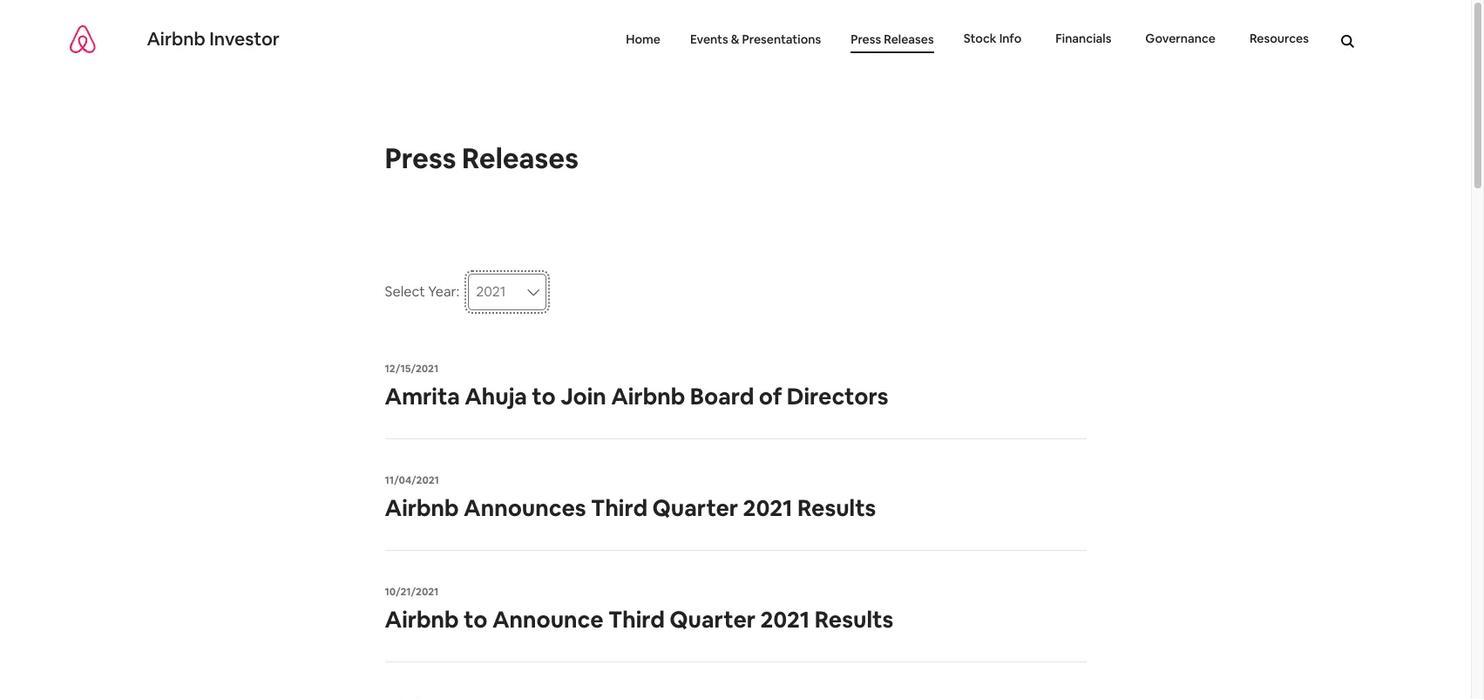 Task type: describe. For each thing, give the bounding box(es) containing it.
home
[[626, 32, 661, 47]]

join
[[561, 381, 606, 411]]

resources
[[1250, 31, 1309, 47]]

click to open search image
[[1341, 35, 1354, 50]]

stock info
[[964, 31, 1022, 47]]

amrita
[[385, 381, 460, 411]]

events
[[690, 32, 728, 47]]

directors
[[787, 381, 889, 411]]

announces
[[464, 493, 586, 523]]

airbnb inside 10/21/2021 airbnb to announce third quarter 2021 results
[[385, 605, 459, 634]]

year:
[[428, 282, 460, 301]]

12/15/2021 amrita ahuja to join airbnb board of directors
[[385, 362, 889, 411]]

third inside 11/04/2021 airbnb announces third quarter 2021 results
[[591, 493, 648, 523]]

menu containing stock info
[[611, 24, 1328, 55]]

to inside 12/15/2021 amrita ahuja to join airbnb board of directors
[[532, 381, 556, 411]]

results inside 10/21/2021 airbnb to announce third quarter 2021 results
[[815, 605, 894, 634]]

12/15/2021
[[385, 362, 439, 376]]

&
[[731, 32, 740, 47]]

board
[[690, 381, 754, 411]]

airbnb announces third quarter 2021 results link
[[385, 492, 1086, 524]]

10/21/2021 airbnb to announce third quarter 2021 results
[[385, 585, 894, 634]]

stock info button
[[964, 24, 1026, 55]]

select
[[385, 282, 425, 301]]

presentations
[[742, 32, 821, 47]]

resources button
[[1250, 24, 1314, 55]]

third inside 10/21/2021 airbnb to announce third quarter 2021 results
[[608, 605, 665, 634]]

10/21/2021
[[385, 585, 439, 599]]

announce
[[492, 605, 604, 634]]

select year:
[[385, 282, 460, 301]]

airbnb inside 11/04/2021 airbnb announces third quarter 2021 results
[[385, 493, 459, 523]]

quarter inside 10/21/2021 airbnb to announce third quarter 2021 results
[[670, 605, 756, 634]]

1 vertical spatial press releases
[[385, 140, 579, 176]]



Task type: vqa. For each thing, say whether or not it's contained in the screenshot.
"Join"
yes



Task type: locate. For each thing, give the bounding box(es) containing it.
0 horizontal spatial press releases
[[385, 140, 579, 176]]

0 vertical spatial to
[[532, 381, 556, 411]]

airbnb right join
[[611, 381, 685, 411]]

home link
[[626, 26, 661, 54]]

0 vertical spatial quarter
[[652, 493, 738, 523]]

1 vertical spatial quarter
[[670, 605, 756, 634]]

1 vertical spatial 2021
[[760, 605, 810, 634]]

airbnb down 11/04/2021
[[385, 493, 459, 523]]

airbnb left investor
[[147, 27, 206, 50]]

results inside 11/04/2021 airbnb announces third quarter 2021 results
[[797, 493, 876, 523]]

to inside 10/21/2021 airbnb to announce third quarter 2021 results
[[464, 605, 488, 634]]

0 vertical spatial press releases
[[851, 32, 934, 47]]

info
[[999, 31, 1022, 47]]

to
[[532, 381, 556, 411], [464, 605, 488, 634]]

stock
[[964, 31, 997, 47]]

1 horizontal spatial releases
[[884, 32, 934, 47]]

1 vertical spatial to
[[464, 605, 488, 634]]

2021
[[743, 493, 793, 523], [760, 605, 810, 634]]

menu
[[611, 24, 1328, 55]]

financials
[[1056, 31, 1112, 47]]

airbnb
[[147, 27, 206, 50], [611, 381, 685, 411], [385, 493, 459, 523], [385, 605, 459, 634]]

press inside press releases link
[[851, 32, 881, 47]]

0 horizontal spatial to
[[464, 605, 488, 634]]

financials button
[[1056, 24, 1116, 55]]

1 vertical spatial press
[[385, 140, 456, 176]]

quarter inside 11/04/2021 airbnb announces third quarter 2021 results
[[652, 493, 738, 523]]

0 horizontal spatial releases
[[462, 140, 579, 176]]

2021 inside 10/21/2021 airbnb to announce third quarter 2021 results
[[760, 605, 810, 634]]

airbnb inside airbnb investor link
[[147, 27, 206, 50]]

0 horizontal spatial press
[[385, 140, 456, 176]]

0 vertical spatial press
[[851, 32, 881, 47]]

1 vertical spatial third
[[608, 605, 665, 634]]

airbnb down 10/21/2021
[[385, 605, 459, 634]]

airbnb investor link
[[70, 23, 280, 55]]

governance button
[[1146, 24, 1220, 55]]

0 vertical spatial results
[[797, 493, 876, 523]]

11/04/2021
[[385, 473, 439, 487]]

governance
[[1146, 31, 1216, 47]]

to left announce
[[464, 605, 488, 634]]

0 vertical spatial releases
[[884, 32, 934, 47]]

to left join
[[532, 381, 556, 411]]

of
[[759, 381, 782, 411]]

1 horizontal spatial press
[[851, 32, 881, 47]]

amrita ahuja to join airbnb board of directors link
[[385, 381, 1086, 412]]

1 horizontal spatial press releases
[[851, 32, 934, 47]]

2021 inside 11/04/2021 airbnb announces third quarter 2021 results
[[743, 493, 793, 523]]

press
[[851, 32, 881, 47], [385, 140, 456, 176]]

investor
[[210, 27, 280, 50]]

quarter
[[652, 493, 738, 523], [670, 605, 756, 634]]

1 horizontal spatial to
[[532, 381, 556, 411]]

11/04/2021 airbnb announces third quarter 2021 results
[[385, 473, 876, 523]]

results
[[797, 493, 876, 523], [815, 605, 894, 634]]

press releases
[[851, 32, 934, 47], [385, 140, 579, 176]]

0 vertical spatial third
[[591, 493, 648, 523]]

airbnb investor
[[147, 27, 280, 50]]

press releases link
[[851, 26, 934, 54]]

events & presentations
[[690, 32, 821, 47]]

0 vertical spatial 2021
[[743, 493, 793, 523]]

third
[[591, 493, 648, 523], [608, 605, 665, 634]]

airbnb inside 12/15/2021 amrita ahuja to join airbnb board of directors
[[611, 381, 685, 411]]

1 vertical spatial results
[[815, 605, 894, 634]]

1 vertical spatial releases
[[462, 140, 579, 176]]

releases
[[884, 32, 934, 47], [462, 140, 579, 176]]

ahuja
[[465, 381, 527, 411]]

airbnb to announce third quarter 2021 results link
[[385, 604, 1086, 635]]

events & presentations link
[[690, 26, 821, 54]]



